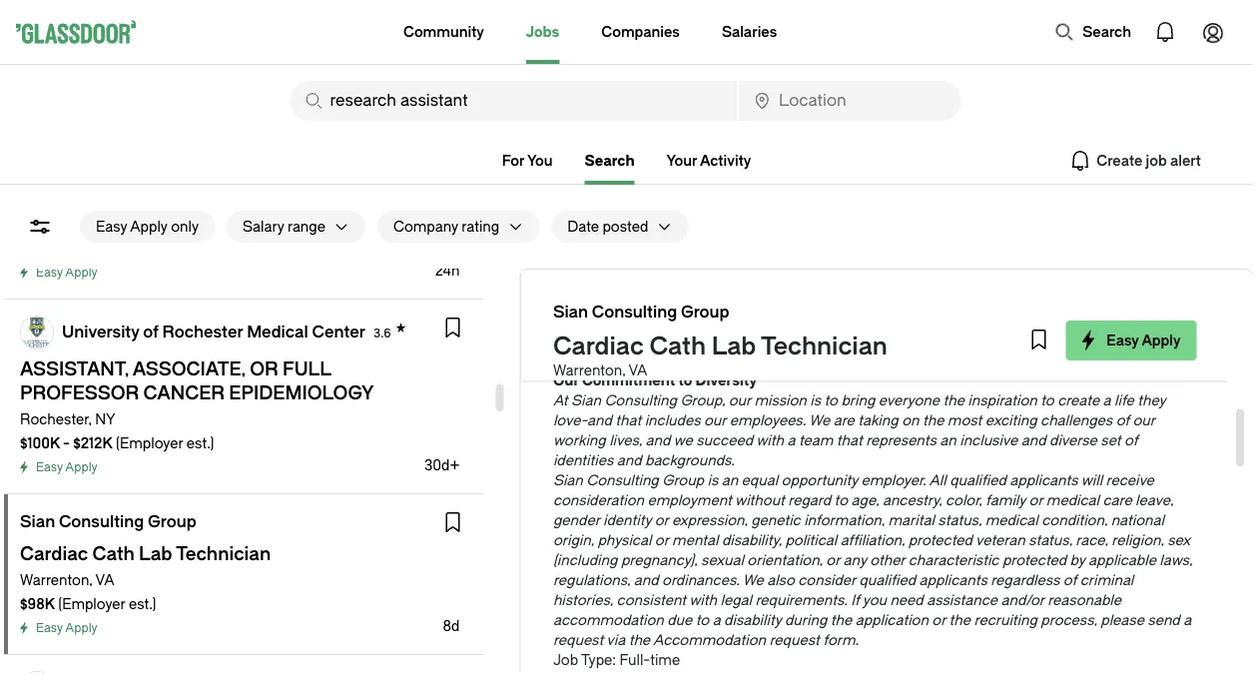 Task type: describe. For each thing, give the bounding box(es) containing it.
time
[[650, 652, 680, 668]]

1 request from the left
[[553, 632, 603, 648]]

our
[[553, 372, 579, 388]]

companies
[[602, 23, 680, 40]]

gender
[[553, 512, 599, 528]]

0 horizontal spatial sian consulting group
[[20, 513, 196, 531]]

university
[[62, 323, 139, 341]]

love-
[[553, 412, 587, 428]]

will
[[1081, 472, 1102, 488]]

1 vertical spatial an
[[721, 472, 738, 488]]

opportunity
[[781, 472, 857, 488]]

political
[[785, 532, 837, 548]]

0 vertical spatial sian consulting group
[[553, 303, 729, 322]]

all
[[929, 472, 946, 488]]

easy down open filter menu image
[[36, 266, 63, 280]]

2 must from the top
[[593, 280, 626, 297]]

company
[[393, 218, 458, 235]]

the up "most"
[[943, 392, 964, 408]]

2 support from the left
[[1025, 280, 1079, 297]]

and up consistent
[[633, 572, 658, 588]]

to up "information," at the right bottom
[[834, 492, 847, 508]]

easy apply only button
[[80, 211, 215, 243]]

rochester
[[162, 323, 243, 341]]

condition,
[[1041, 512, 1107, 528]]

0 horizontal spatial protected
[[908, 532, 972, 548]]

challenges
[[1040, 412, 1112, 428]]

employees.
[[729, 412, 806, 428]]

Search location field
[[739, 81, 961, 121]]

salary range
[[243, 218, 326, 235]]

1 horizontal spatial applicants
[[1009, 472, 1078, 488]]

jobs link
[[526, 0, 560, 64]]

open filter menu image
[[28, 215, 52, 239]]

orientation,
[[747, 552, 822, 568]]

everyone
[[878, 392, 939, 408]]

1 life from the left
[[716, 280, 742, 297]]

of right set
[[1124, 432, 1137, 448]]

race,
[[1075, 532, 1108, 548]]

none field search keyword
[[290, 81, 737, 121]]

must have current rcis or arrt certification must have a basic life support (bls) and advanced cardiac life support (acls) certification must have 1+ years cath lab experience must have previous critical care experience
[[593, 260, 1129, 357]]

apply down "$212k"
[[65, 460, 98, 474]]

community link
[[403, 0, 484, 64]]

current
[[664, 260, 712, 277]]

any
[[843, 552, 866, 568]]

1 horizontal spatial medical
[[1046, 492, 1099, 508]]

1 vertical spatial we
[[742, 572, 763, 588]]

regardless
[[990, 572, 1060, 588]]

veteran
[[975, 532, 1025, 548]]

cardiac inside cardiac cath lab technician warrenton, va
[[553, 333, 644, 361]]

also
[[767, 572, 794, 588]]

regulations,
[[553, 572, 630, 588]]

and down lives,
[[616, 452, 641, 468]]

sian down $100k
[[20, 513, 55, 531]]

sian inside sian consulting group link
[[553, 303, 588, 322]]

1 horizontal spatial that
[[836, 432, 862, 448]]

cath inside cardiac cath lab technician warrenton, va
[[649, 333, 706, 361]]

years
[[682, 320, 717, 337]]

during
[[784, 612, 827, 628]]

arrt
[[771, 260, 811, 277]]

easy down $98k
[[36, 621, 63, 635]]

inspiration
[[968, 392, 1037, 408]]

laws,
[[1159, 552, 1192, 568]]

easy apply inside button
[[1106, 332, 1180, 349]]

and down exciting on the right bottom of the page
[[1021, 432, 1046, 448]]

the down assistance
[[949, 612, 970, 628]]

$212k
[[73, 435, 113, 451]]

marital
[[888, 512, 934, 528]]

at
[[553, 392, 567, 408]]

4 have from the top
[[629, 340, 661, 357]]

assistance
[[926, 592, 997, 608]]

the up 'full-' at the bottom
[[628, 632, 650, 648]]

of down by
[[1063, 572, 1076, 588]]

medical
[[247, 323, 308, 341]]

24h
[[435, 262, 460, 279]]

2 request from the left
[[769, 632, 819, 648]]

1 horizontal spatial protected
[[1002, 552, 1066, 568]]

they
[[1137, 392, 1165, 408]]

salary
[[243, 218, 284, 235]]

please
[[1100, 612, 1144, 628]]

rcis
[[716, 260, 751, 277]]

a right send
[[1183, 612, 1191, 628]]

0 horizontal spatial is
[[707, 472, 718, 488]]

center
[[312, 323, 366, 341]]

and inside must have current rcis or arrt certification must have a basic life support (bls) and advanced cardiac life support (acls) certification must have 1+ years cath lab experience must have previous critical care experience
[[843, 280, 868, 297]]

basic
[[676, 280, 713, 297]]

succeed
[[696, 432, 753, 448]]

date posted button
[[552, 211, 648, 243]]

0 vertical spatial experience
[[785, 320, 859, 337]]

technician
[[761, 333, 887, 361]]

none field search location
[[739, 81, 961, 121]]

your
[[667, 152, 697, 169]]

or right identity
[[654, 512, 668, 528]]

0 vertical spatial group
[[680, 303, 729, 322]]

a left "team"
[[787, 432, 795, 448]]

diverse
[[1049, 432, 1097, 448]]

3 must from the top
[[593, 320, 626, 337]]

inclusive
[[959, 432, 1017, 448]]

mission
[[754, 392, 806, 408]]

date
[[568, 218, 599, 235]]

your activity link
[[667, 152, 751, 169]]

salaries
[[722, 23, 777, 40]]

0 vertical spatial with
[[756, 432, 783, 448]]

includes
[[644, 412, 700, 428]]

consulting inside sian consulting group link
[[592, 303, 677, 322]]

backgrounds.
[[645, 452, 735, 468]]

group,
[[680, 392, 725, 408]]

expression,
[[672, 512, 747, 528]]

bring
[[841, 392, 875, 408]]

easy apply only
[[96, 218, 199, 235]]

date posted
[[568, 218, 648, 235]]

warrenton, inside warrenton, va $98k (employer est.)
[[20, 572, 93, 588]]

0 horizontal spatial our
[[704, 412, 726, 428]]

commitment
[[582, 372, 675, 388]]

easy apply button
[[1065, 321, 1196, 361]]

rating
[[462, 218, 500, 235]]

consideration
[[553, 492, 644, 508]]

and/or
[[1001, 592, 1044, 608]]

1 must from the top
[[593, 260, 626, 277]]

1 vertical spatial experience
[[811, 340, 885, 357]]

of right university
[[143, 323, 159, 341]]

mental
[[672, 532, 718, 548]]

warrenton, va $98k (employer est.)
[[20, 572, 156, 612]]

or up pregnancy),
[[654, 532, 668, 548]]

a left life
[[1103, 392, 1111, 408]]

religion,
[[1111, 532, 1164, 548]]

reasonable
[[1047, 592, 1121, 608]]

our commitment to diversity at sian consulting group, our mission is to bring everyone the inspiration to create a life they love-and that includes our employees. we are taking on the most exciting challenges of our working lives, and we succeed with a team that represents an inclusive and diverse set of identities and backgrounds. sian consulting group is an equal opportunity employer. all qualified applicants will receive consideration employment without regard to age, ancestry, color, family or medical care leave, gender identity or expression, genetic information, marital status, medical condition, national origin, physical or mental disability, political affiliation, protected veteran status, race, religion, sex (including pregnancy), sexual orientation, or any other characteristic protected by applicable laws, regulations, and ordinances. we also consider qualified applicants regardless of criminal histories, consistent with legal requirements. if you need assistance and/or reasonable accommodation due to a disability during the application or the recruiting process, please send a request via the accommodation request form. job type: full-time
[[553, 372, 1192, 668]]

sian up love-
[[571, 392, 601, 408]]

taking
[[858, 412, 898, 428]]

(acls)
[[1082, 280, 1129, 297]]

search inside button
[[1083, 23, 1132, 40]]

national
[[1111, 512, 1164, 528]]

your activity
[[667, 152, 751, 169]]

easy right open filter menu image
[[96, 218, 127, 235]]

the right on
[[922, 412, 944, 428]]

ny
[[95, 411, 116, 427]]

cath inside must have current rcis or arrt certification must have a basic life support (bls) and advanced cardiac life support (acls) certification must have 1+ years cath lab experience must have previous critical care experience
[[721, 320, 753, 337]]

30d+
[[424, 457, 460, 473]]

search link
[[585, 152, 635, 185]]

0 horizontal spatial medical
[[985, 512, 1038, 528]]

histories,
[[553, 592, 613, 608]]

1 vertical spatial qualified
[[859, 572, 915, 588]]

sexual
[[701, 552, 743, 568]]



Task type: vqa. For each thing, say whether or not it's contained in the screenshot.
CA in the Clinical Dietician San Francisco, CA
no



Task type: locate. For each thing, give the bounding box(es) containing it.
0 vertical spatial cardiac
[[941, 280, 992, 297]]

exciting
[[985, 412, 1037, 428]]

1 vertical spatial protected
[[1002, 552, 1066, 568]]

1 vertical spatial cardiac
[[553, 333, 644, 361]]

posted
[[603, 218, 648, 235]]

sian consulting group link
[[553, 301, 737, 325]]

lab inside cardiac cath lab technician warrenton, va
[[711, 333, 756, 361]]

0 vertical spatial status,
[[938, 512, 981, 528]]

applicable
[[1088, 552, 1156, 568]]

requirements.
[[755, 592, 847, 608]]

0 vertical spatial qualified
[[949, 472, 1006, 488]]

qualified up color,
[[949, 472, 1006, 488]]

medical up condition,
[[1046, 492, 1099, 508]]

1 vertical spatial (employer
[[58, 596, 125, 612]]

only
[[171, 218, 199, 235]]

0 horizontal spatial life
[[716, 280, 742, 297]]

1 horizontal spatial life
[[996, 280, 1021, 297]]

our
[[728, 392, 750, 408], [704, 412, 726, 428], [1132, 412, 1155, 428]]

(employer
[[116, 435, 183, 451], [58, 596, 125, 612]]

(employer right $98k
[[58, 596, 125, 612]]

easy down (acls)
[[1106, 332, 1139, 349]]

pregnancy),
[[621, 552, 697, 568]]

0 horizontal spatial qualified
[[859, 572, 915, 588]]

must up commitment
[[593, 340, 626, 357]]

we up legal
[[742, 572, 763, 588]]

lives,
[[609, 432, 642, 448]]

an down "most"
[[940, 432, 956, 448]]

that down are
[[836, 432, 862, 448]]

must down date posted
[[593, 260, 626, 277]]

1 vertical spatial sian consulting group
[[20, 513, 196, 531]]

status, down condition,
[[1028, 532, 1072, 548]]

origin,
[[553, 532, 594, 548]]

$98k
[[20, 596, 55, 612]]

age,
[[851, 492, 879, 508]]

that
[[615, 412, 641, 428], [836, 432, 862, 448]]

of down life
[[1116, 412, 1129, 428]]

request down during
[[769, 632, 819, 648]]

or right rcis at the top right of page
[[754, 260, 768, 277]]

easy apply down $98k
[[36, 621, 98, 635]]

va inside cardiac cath lab technician warrenton, va
[[628, 362, 647, 379]]

accommodation
[[553, 612, 663, 628]]

to up are
[[824, 392, 837, 408]]

and down certification
[[843, 280, 868, 297]]

1 none field from the left
[[290, 81, 737, 121]]

0 vertical spatial applicants
[[1009, 472, 1078, 488]]

0 vertical spatial (employer
[[116, 435, 183, 451]]

1 vertical spatial search
[[585, 152, 635, 169]]

2 vertical spatial group
[[148, 513, 196, 531]]

1 horizontal spatial va
[[628, 362, 647, 379]]

qualified down other
[[859, 572, 915, 588]]

or right family
[[1029, 492, 1043, 508]]

experience up care
[[785, 320, 859, 337]]

medical down family
[[985, 512, 1038, 528]]

1 vertical spatial applicants
[[919, 572, 987, 588]]

color,
[[945, 492, 982, 508]]

university of rochester medical center
[[62, 323, 366, 341]]

with down the employees.
[[756, 432, 783, 448]]

applicants down characteristic
[[919, 572, 987, 588]]

recruiting
[[974, 612, 1037, 628]]

est.) inside rochester, ny $100k - $212k (employer est.)
[[187, 435, 214, 451]]

1 horizontal spatial qualified
[[949, 472, 1006, 488]]

apply up they
[[1141, 332, 1180, 349]]

ancestry,
[[882, 492, 942, 508]]

support left (acls)
[[1025, 280, 1079, 297]]

Search keyword field
[[290, 81, 737, 121]]

1 horizontal spatial lab
[[756, 320, 782, 337]]

we
[[673, 432, 692, 448]]

community
[[403, 23, 484, 40]]

to
[[678, 372, 692, 388], [824, 392, 837, 408], [1040, 392, 1054, 408], [834, 492, 847, 508], [695, 612, 709, 628]]

companies link
[[602, 0, 680, 64]]

create
[[1057, 392, 1099, 408]]

a up accommodation
[[712, 612, 720, 628]]

an left equal
[[721, 472, 738, 488]]

sian down identities
[[553, 472, 583, 488]]

apply
[[130, 218, 167, 235], [65, 266, 98, 280], [1141, 332, 1180, 349], [65, 460, 98, 474], [65, 621, 98, 635]]

0 vertical spatial an
[[940, 432, 956, 448]]

status, down color,
[[938, 512, 981, 528]]

protected up characteristic
[[908, 532, 972, 548]]

1 horizontal spatial warrenton,
[[553, 362, 625, 379]]

0 vertical spatial va
[[628, 362, 647, 379]]

0 horizontal spatial status,
[[938, 512, 981, 528]]

request up job
[[553, 632, 603, 648]]

certification
[[814, 260, 893, 277]]

rochester,
[[20, 411, 92, 427]]

or inside must have current rcis or arrt certification must have a basic life support (bls) and advanced cardiac life support (acls) certification must have 1+ years cath lab experience must have previous critical care experience
[[754, 260, 768, 277]]

0 horizontal spatial cath
[[649, 333, 706, 361]]

disability,
[[721, 532, 781, 548]]

consulting up warrenton, va $98k (employer est.)
[[59, 513, 144, 531]]

2 horizontal spatial our
[[1132, 412, 1155, 428]]

cardiac cath lab technician warrenton, va
[[553, 333, 887, 379]]

1 vertical spatial warrenton,
[[20, 572, 93, 588]]

lab up critical
[[756, 320, 782, 337]]

cardiac inside must have current rcis or arrt certification must have a basic life support (bls) and advanced cardiac life support (acls) certification must have 1+ years cath lab experience must have previous critical care experience
[[941, 280, 992, 297]]

must up the certification
[[593, 280, 626, 297]]

the
[[943, 392, 964, 408], [922, 412, 944, 428], [830, 612, 852, 628], [949, 612, 970, 628], [628, 632, 650, 648]]

lab up diversity
[[711, 333, 756, 361]]

life down rcis at the top right of page
[[716, 280, 742, 297]]

0 vertical spatial that
[[615, 412, 641, 428]]

due
[[667, 612, 692, 628]]

life left (acls)
[[996, 280, 1021, 297]]

is right mission
[[810, 392, 820, 408]]

2 none field from the left
[[739, 81, 961, 121]]

0 horizontal spatial request
[[553, 632, 603, 648]]

experience up the bring
[[811, 340, 885, 357]]

consulting down "basic"
[[592, 303, 677, 322]]

to up accommodation
[[695, 612, 709, 628]]

university of rochester medical center logo image
[[21, 317, 53, 349]]

cardiac
[[941, 280, 992, 297], [553, 333, 644, 361]]

life
[[1114, 392, 1134, 408]]

1 horizontal spatial we
[[809, 412, 830, 428]]

and up the working
[[587, 412, 612, 428]]

consulting down commitment
[[604, 392, 677, 408]]

consulting up consideration
[[586, 472, 658, 488]]

our down they
[[1132, 412, 1155, 428]]

0 horizontal spatial none field
[[290, 81, 737, 121]]

0 vertical spatial protected
[[908, 532, 972, 548]]

1 have from the top
[[629, 260, 661, 277]]

1 vertical spatial est.)
[[129, 596, 156, 612]]

employment
[[647, 492, 731, 508]]

0 horizontal spatial est.)
[[129, 596, 156, 612]]

critical
[[725, 340, 772, 357]]

must
[[593, 260, 626, 277], [593, 280, 626, 297], [593, 320, 626, 337], [593, 340, 626, 357]]

0 horizontal spatial lab
[[711, 333, 756, 361]]

0 horizontal spatial warrenton,
[[20, 572, 93, 588]]

apply left only
[[130, 218, 167, 235]]

0 horizontal spatial that
[[615, 412, 641, 428]]

1 vertical spatial with
[[689, 592, 717, 608]]

0 vertical spatial est.)
[[187, 435, 214, 451]]

life
[[716, 280, 742, 297], [996, 280, 1021, 297]]

0 vertical spatial warrenton,
[[553, 362, 625, 379]]

for you link
[[502, 152, 553, 169]]

or up consider
[[826, 552, 840, 568]]

2 life from the left
[[996, 280, 1021, 297]]

0 horizontal spatial search
[[585, 152, 635, 169]]

-
[[63, 435, 70, 451]]

affiliation,
[[840, 532, 905, 548]]

1 horizontal spatial support
[[1025, 280, 1079, 297]]

type:
[[581, 652, 616, 668]]

0 vertical spatial search
[[1083, 23, 1132, 40]]

1 vertical spatial status,
[[1028, 532, 1072, 548]]

$100k
[[20, 435, 60, 451]]

1 horizontal spatial request
[[769, 632, 819, 648]]

full-
[[619, 652, 650, 668]]

sex
[[1167, 532, 1190, 548]]

0 vertical spatial medical
[[1046, 492, 1099, 508]]

1 horizontal spatial search
[[1083, 23, 1132, 40]]

(employer inside rochester, ny $100k - $212k (employer est.)
[[116, 435, 183, 451]]

warrenton, up at
[[553, 362, 625, 379]]

4 must from the top
[[593, 340, 626, 357]]

form.
[[823, 632, 859, 648]]

receive
[[1106, 472, 1154, 488]]

1 horizontal spatial our
[[728, 392, 750, 408]]

easy down $100k
[[36, 460, 63, 474]]

lab
[[756, 320, 782, 337], [711, 333, 756, 361]]

lab inside must have current rcis or arrt certification must have a basic life support (bls) and advanced cardiac life support (acls) certification must have 1+ years cath lab experience must have previous critical care experience
[[756, 320, 782, 337]]

salary range button
[[227, 211, 326, 243]]

1 vertical spatial va
[[95, 572, 114, 588]]

3 have from the top
[[629, 320, 661, 337]]

cardiac up commitment
[[553, 333, 644, 361]]

rochester, ny $100k - $212k (employer est.)
[[20, 411, 214, 451]]

and down 'includes'
[[645, 432, 670, 448]]

to left create
[[1040, 392, 1054, 408]]

1 vertical spatial group
[[662, 472, 704, 488]]

need
[[890, 592, 923, 608]]

0 horizontal spatial we
[[742, 572, 763, 588]]

protected
[[908, 532, 972, 548], [1002, 552, 1066, 568]]

2 have from the top
[[629, 280, 661, 297]]

sian consulting group up warrenton, va $98k (employer est.)
[[20, 513, 196, 531]]

est.) inside warrenton, va $98k (employer est.)
[[129, 596, 156, 612]]

applicants
[[1009, 472, 1078, 488], [919, 572, 987, 588]]

(employer right "$212k"
[[116, 435, 183, 451]]

1 horizontal spatial an
[[940, 432, 956, 448]]

cardiac right advanced
[[941, 280, 992, 297]]

0 horizontal spatial with
[[689, 592, 717, 608]]

a inside must have current rcis or arrt certification must have a basic life support (bls) and advanced cardiac life support (acls) certification must have 1+ years cath lab experience must have previous critical care experience
[[664, 280, 672, 297]]

(employer inside warrenton, va $98k (employer est.)
[[58, 596, 125, 612]]

our up succeed
[[704, 412, 726, 428]]

a left "basic"
[[664, 280, 672, 297]]

we up "team"
[[809, 412, 830, 428]]

easy apply down -
[[36, 460, 98, 474]]

group inside our commitment to diversity at sian consulting group, our mission is to bring everyone the inspiration to create a life they love-and that includes our employees. we are taking on the most exciting challenges of our working lives, and we succeed with a team that represents an inclusive and diverse set of identities and backgrounds. sian consulting group is an equal opportunity employer. all qualified applicants will receive consideration employment without regard to age, ancestry, color, family or medical care leave, gender identity or expression, genetic information, marital status, medical condition, national origin, physical or mental disability, political affiliation, protected veteran status, race, religion, sex (including pregnancy), sexual orientation, or any other characteristic protected by applicable laws, regulations, and ordinances. we also consider qualified applicants regardless of criminal histories, consistent with legal requirements. if you need assistance and/or reasonable accommodation due to a disability during the application or the recruiting process, please send a request via the accommodation request form. job type: full-time
[[662, 472, 704, 488]]

0 horizontal spatial support
[[745, 280, 799, 297]]

0 horizontal spatial cardiac
[[553, 333, 644, 361]]

est.)
[[187, 435, 214, 451], [129, 596, 156, 612]]

most
[[947, 412, 982, 428]]

va inside warrenton, va $98k (employer est.)
[[95, 572, 114, 588]]

salaries link
[[722, 0, 777, 64]]

1 support from the left
[[745, 280, 799, 297]]

1 horizontal spatial cath
[[721, 320, 753, 337]]

consider
[[798, 572, 855, 588]]

status,
[[938, 512, 981, 528], [1028, 532, 1072, 548]]

0 vertical spatial is
[[810, 392, 820, 408]]

consistent
[[616, 592, 686, 608]]

1 horizontal spatial cardiac
[[941, 280, 992, 297]]

search button
[[1045, 12, 1142, 52]]

must down the certification
[[593, 320, 626, 337]]

sian
[[553, 303, 588, 322], [571, 392, 601, 408], [553, 472, 583, 488], [20, 513, 55, 531]]

our down diversity
[[728, 392, 750, 408]]

ordinances.
[[662, 572, 739, 588]]

cath down sian consulting group link
[[649, 333, 706, 361]]

that up lives,
[[615, 412, 641, 428]]

the up form.
[[830, 612, 852, 628]]

protected up regardless
[[1002, 552, 1066, 568]]

(including
[[553, 552, 617, 568]]

1 vertical spatial is
[[707, 472, 718, 488]]

1 horizontal spatial is
[[810, 392, 820, 408]]

represents
[[866, 432, 936, 448]]

warrenton, up $98k
[[20, 572, 93, 588]]

1 vertical spatial medical
[[985, 512, 1038, 528]]

advanced
[[871, 280, 937, 297]]

is down backgrounds.
[[707, 472, 718, 488]]

support down the arrt on the top of page
[[745, 280, 799, 297]]

and
[[843, 280, 868, 297], [587, 412, 612, 428], [645, 432, 670, 448], [1021, 432, 1046, 448], [616, 452, 641, 468], [633, 572, 658, 588]]

1 horizontal spatial none field
[[739, 81, 961, 121]]

0 horizontal spatial va
[[95, 572, 114, 588]]

1 horizontal spatial status,
[[1028, 532, 1072, 548]]

0 horizontal spatial an
[[721, 472, 738, 488]]

with down ordinances.
[[689, 592, 717, 608]]

for
[[502, 152, 525, 169]]

cath up critical
[[721, 320, 753, 337]]

easy apply down open filter menu image
[[36, 266, 98, 280]]

1 horizontal spatial est.)
[[187, 435, 214, 451]]

sian consulting group
[[553, 303, 729, 322], [20, 513, 196, 531]]

apply up university
[[65, 266, 98, 280]]

disability
[[724, 612, 781, 628]]

0 horizontal spatial applicants
[[919, 572, 987, 588]]

0 vertical spatial we
[[809, 412, 830, 428]]

easy apply up they
[[1106, 332, 1180, 349]]

if
[[851, 592, 859, 608]]

applicants up family
[[1009, 472, 1078, 488]]

or down assistance
[[932, 612, 945, 628]]

apply down warrenton, va $98k (employer est.)
[[65, 621, 98, 635]]

to up group,
[[678, 372, 692, 388]]

activity
[[700, 152, 751, 169]]

diversity
[[695, 372, 757, 388]]

1+
[[664, 320, 679, 337]]

None field
[[290, 81, 737, 121], [739, 81, 961, 121]]

sian left the certification
[[553, 303, 588, 322]]

sian consulting group down "basic"
[[553, 303, 729, 322]]

warrenton, inside cardiac cath lab technician warrenton, va
[[553, 362, 625, 379]]

1 vertical spatial that
[[836, 432, 862, 448]]

1 horizontal spatial sian consulting group
[[553, 303, 729, 322]]

legal
[[720, 592, 752, 608]]

1 horizontal spatial with
[[756, 432, 783, 448]]

care
[[1103, 492, 1132, 508]]



